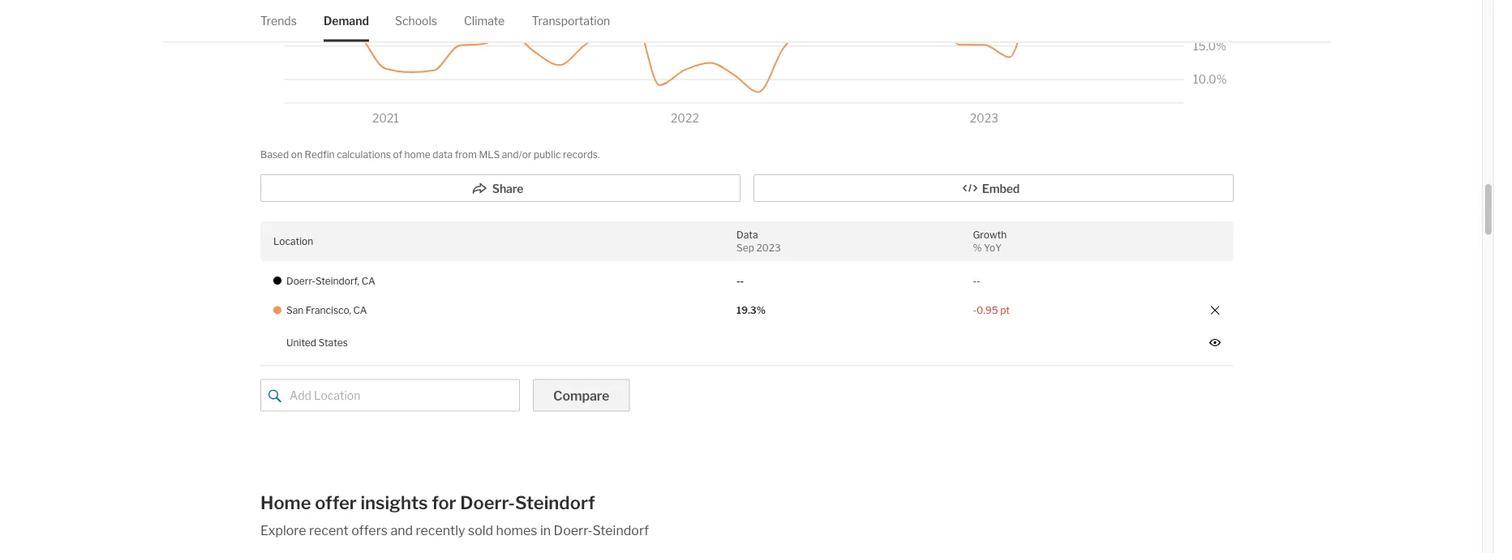 Task type: vqa. For each thing, say whether or not it's contained in the screenshot.
the topmost All
no



Task type: describe. For each thing, give the bounding box(es) containing it.
-0.95 pt
[[973, 305, 1010, 317]]

trends link
[[261, 0, 297, 42]]

19.3%
[[737, 305, 766, 317]]

san
[[286, 305, 304, 317]]

2023
[[757, 243, 781, 254]]

in
[[540, 523, 551, 539]]

yoy
[[984, 243, 1002, 254]]

1 -- from the left
[[737, 276, 744, 287]]

united
[[286, 337, 317, 349]]

ca for doerr-steindorf, ca
[[362, 276, 375, 287]]

recent
[[309, 523, 349, 539]]

0 vertical spatial steindorf
[[515, 492, 595, 514]]

united states
[[286, 337, 348, 349]]

2 vertical spatial doerr-
[[554, 523, 593, 539]]

embed button
[[754, 175, 1234, 202]]

offer
[[315, 492, 357, 514]]

2 -- from the left
[[973, 276, 981, 287]]

and
[[391, 523, 413, 539]]

doerr-steindorf, ca
[[286, 276, 375, 287]]

wrapper image
[[269, 390, 282, 403]]

redfin
[[305, 149, 335, 161]]

home
[[405, 149, 431, 161]]

explore recent offers and recently sold homes in doerr-steindorf
[[261, 523, 649, 539]]

homes
[[496, 523, 538, 539]]

Add Location search field
[[261, 380, 520, 412]]

1 vertical spatial steindorf
[[593, 523, 649, 539]]

francisco,
[[306, 305, 351, 317]]

climate
[[464, 14, 505, 28]]

transportation link
[[532, 0, 611, 42]]

growth
[[973, 229, 1007, 241]]

compare
[[553, 389, 610, 405]]

ca for san francisco, ca
[[353, 305, 367, 317]]

schools
[[395, 14, 437, 28]]

sold
[[468, 523, 494, 539]]

offers
[[352, 523, 388, 539]]

records.
[[563, 149, 600, 161]]

on
[[291, 149, 303, 161]]

san francisco, ca
[[286, 305, 367, 317]]

public
[[534, 149, 561, 161]]

recently
[[416, 523, 465, 539]]

%
[[973, 243, 982, 254]]

based on redfin calculations of home data from mls and/or public records.
[[261, 149, 600, 161]]

of
[[393, 149, 403, 161]]

home
[[261, 492, 311, 514]]

share
[[492, 183, 524, 196]]

1 vertical spatial doerr-
[[460, 492, 515, 514]]



Task type: locate. For each thing, give the bounding box(es) containing it.
-- up 0.95
[[973, 276, 981, 287]]

and/or
[[502, 149, 532, 161]]

0 vertical spatial doerr-
[[286, 276, 316, 287]]

demand link
[[324, 0, 369, 42]]

--
[[737, 276, 744, 287], [973, 276, 981, 287]]

data sep 2023
[[737, 229, 781, 254]]

mls
[[479, 149, 500, 161]]

1 horizontal spatial --
[[973, 276, 981, 287]]

doerr- up sold
[[460, 492, 515, 514]]

1 horizontal spatial doerr-
[[460, 492, 515, 514]]

steindorf,
[[316, 276, 360, 287]]

based
[[261, 149, 289, 161]]

ca
[[362, 276, 375, 287], [353, 305, 367, 317]]

pt
[[1001, 305, 1010, 317]]

from
[[455, 149, 477, 161]]

-
[[737, 276, 741, 287], [741, 276, 744, 287], [973, 276, 977, 287], [977, 276, 981, 287], [973, 305, 977, 317]]

location
[[273, 236, 313, 248]]

steindorf right in
[[593, 523, 649, 539]]

data
[[737, 229, 758, 241]]

doerr- right in
[[554, 523, 593, 539]]

embed
[[983, 183, 1020, 196]]

1 vertical spatial ca
[[353, 305, 367, 317]]

share button
[[261, 175, 741, 202]]

growth % yoy
[[973, 229, 1007, 254]]

compare button
[[533, 380, 630, 412]]

0 horizontal spatial doerr-
[[286, 276, 316, 287]]

home offer insights for doerr-steindorf
[[261, 492, 595, 514]]

0 horizontal spatial --
[[737, 276, 744, 287]]

climate link
[[464, 0, 505, 42]]

explore
[[261, 523, 306, 539]]

ca right steindorf,
[[362, 276, 375, 287]]

sep
[[737, 243, 755, 254]]

steindorf up in
[[515, 492, 595, 514]]

insights
[[361, 492, 428, 514]]

0.95
[[977, 305, 999, 317]]

doerr-
[[286, 276, 316, 287], [460, 492, 515, 514], [554, 523, 593, 539]]

schools link
[[395, 0, 437, 42]]

calculations
[[337, 149, 391, 161]]

data
[[433, 149, 453, 161]]

doerr- up san
[[286, 276, 316, 287]]

steindorf
[[515, 492, 595, 514], [593, 523, 649, 539]]

for
[[432, 492, 457, 514]]

states
[[319, 337, 348, 349]]

ca right francisco, on the left bottom
[[353, 305, 367, 317]]

-- up 19.3%
[[737, 276, 744, 287]]

demand
[[324, 14, 369, 28]]

0 vertical spatial ca
[[362, 276, 375, 287]]

transportation
[[532, 14, 611, 28]]

trends
[[261, 14, 297, 28]]

2 horizontal spatial doerr-
[[554, 523, 593, 539]]



